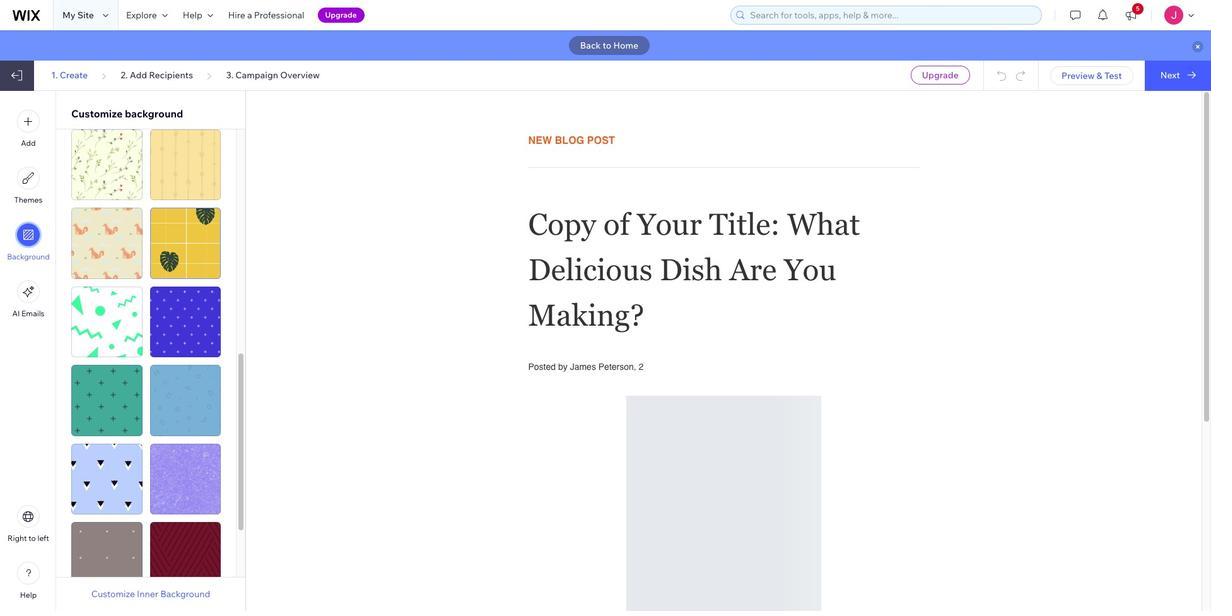 Task type: locate. For each thing, give the bounding box(es) containing it.
hire a professional
[[228, 9, 305, 21]]

customize inner background button
[[91, 588, 210, 600]]

back to home
[[581, 40, 639, 51]]

1 horizontal spatial upgrade button
[[911, 66, 971, 85]]

hire
[[228, 9, 245, 21]]

james
[[570, 361, 596, 371]]

right to left button
[[8, 505, 49, 543]]

upgrade button
[[318, 8, 365, 23], [911, 66, 971, 85]]

0 horizontal spatial upgrade button
[[318, 8, 365, 23]]

inner
[[137, 588, 158, 600]]

help down right to left
[[20, 590, 37, 600]]

back to home alert
[[0, 30, 1212, 61]]

posted
[[529, 361, 556, 371]]

upgrade
[[325, 10, 357, 20], [923, 69, 959, 81]]

0 horizontal spatial to
[[29, 533, 36, 543]]

themes
[[14, 195, 43, 205]]

help button down right to left
[[17, 562, 40, 600]]

2
[[639, 361, 644, 371]]

0 vertical spatial help button
[[175, 0, 221, 30]]

3. campaign overview link
[[226, 69, 320, 81]]

posted by james peterson, 2
[[529, 361, 644, 371]]

1 horizontal spatial to
[[603, 40, 612, 51]]

add right 2.
[[130, 69, 147, 81]]

to inside button
[[603, 40, 612, 51]]

1 vertical spatial upgrade
[[923, 69, 959, 81]]

add up the themes button
[[21, 138, 36, 148]]

add inside button
[[21, 138, 36, 148]]

0 horizontal spatial background
[[7, 252, 50, 261]]

help left hire
[[183, 9, 202, 21]]

of
[[604, 207, 630, 241]]

to for right
[[29, 533, 36, 543]]

1 vertical spatial to
[[29, 533, 36, 543]]

0 vertical spatial upgrade
[[325, 10, 357, 20]]

help button
[[175, 0, 221, 30], [17, 562, 40, 600]]

to for back
[[603, 40, 612, 51]]

0 horizontal spatial help
[[20, 590, 37, 600]]

to right back
[[603, 40, 612, 51]]

help
[[183, 9, 202, 21], [20, 590, 37, 600]]

your
[[637, 207, 702, 241]]

add
[[130, 69, 147, 81], [21, 138, 36, 148]]

customize down create
[[71, 107, 123, 120]]

1 vertical spatial help
[[20, 590, 37, 600]]

0 horizontal spatial add
[[21, 138, 36, 148]]

1 horizontal spatial help
[[183, 9, 202, 21]]

0 horizontal spatial help button
[[17, 562, 40, 600]]

customize for customize background
[[71, 107, 123, 120]]

0 vertical spatial add
[[130, 69, 147, 81]]

customize left inner
[[91, 588, 135, 600]]

next button
[[1146, 61, 1212, 91]]

3.
[[226, 69, 234, 81]]

Search for tools, apps, help & more... field
[[747, 6, 1038, 24]]

to inside button
[[29, 533, 36, 543]]

0 vertical spatial background
[[7, 252, 50, 261]]

0 vertical spatial upgrade button
[[318, 8, 365, 23]]

ai emails button
[[12, 280, 45, 318]]

1 vertical spatial customize
[[91, 588, 135, 600]]

0 vertical spatial to
[[603, 40, 612, 51]]

what
[[788, 207, 861, 241]]

back
[[581, 40, 601, 51]]

a
[[247, 9, 252, 21]]

preview
[[1062, 70, 1096, 81]]

1 vertical spatial upgrade button
[[911, 66, 971, 85]]

customize
[[71, 107, 123, 120], [91, 588, 135, 600]]

making?
[[529, 298, 645, 332]]

overview
[[280, 69, 320, 81]]

2. add recipients
[[121, 69, 193, 81]]

0 vertical spatial help
[[183, 9, 202, 21]]

1 horizontal spatial background
[[160, 588, 210, 600]]

1 horizontal spatial add
[[130, 69, 147, 81]]

1 vertical spatial background
[[160, 588, 210, 600]]

right to left
[[8, 533, 49, 543]]

1 vertical spatial add
[[21, 138, 36, 148]]

help button left hire
[[175, 0, 221, 30]]

background
[[7, 252, 50, 261], [160, 588, 210, 600]]

1 horizontal spatial upgrade
[[923, 69, 959, 81]]

background right inner
[[160, 588, 210, 600]]

background button
[[7, 223, 50, 261]]

to
[[603, 40, 612, 51], [29, 533, 36, 543]]

background up ai emails "button"
[[7, 252, 50, 261]]

title:
[[710, 207, 780, 241]]

to left left
[[29, 533, 36, 543]]

ai
[[12, 309, 20, 318]]

1 horizontal spatial help button
[[175, 0, 221, 30]]

0 vertical spatial customize
[[71, 107, 123, 120]]

1 vertical spatial help button
[[17, 562, 40, 600]]



Task type: vqa. For each thing, say whether or not it's contained in the screenshot.
right UPGRADE
yes



Task type: describe. For each thing, give the bounding box(es) containing it.
1.
[[51, 69, 58, 81]]

back to home button
[[569, 36, 650, 55]]

copy of your title: what delicious dish are you making?
[[529, 207, 868, 332]]

add button
[[17, 110, 40, 148]]

my
[[62, 9, 75, 21]]

test
[[1105, 70, 1123, 81]]

&
[[1097, 70, 1103, 81]]

hire a professional link
[[221, 0, 312, 30]]

my site
[[62, 9, 94, 21]]

left
[[38, 533, 49, 543]]

are
[[730, 252, 777, 287]]

right
[[8, 533, 27, 543]]

explore
[[126, 9, 157, 21]]

recipients
[[149, 69, 193, 81]]

2. add recipients link
[[121, 69, 193, 81]]

2.
[[121, 69, 128, 81]]

0 horizontal spatial upgrade
[[325, 10, 357, 20]]

1. create link
[[51, 69, 88, 81]]

by
[[559, 361, 568, 371]]

home
[[614, 40, 639, 51]]

3. campaign overview
[[226, 69, 320, 81]]

ai emails
[[12, 309, 45, 318]]

next
[[1161, 69, 1181, 81]]

background
[[125, 107, 183, 120]]

emails
[[22, 309, 45, 318]]

5
[[1137, 4, 1141, 13]]

site
[[77, 9, 94, 21]]

create
[[60, 69, 88, 81]]

campaign
[[236, 69, 278, 81]]

copy
[[529, 207, 597, 241]]

dish
[[660, 252, 723, 287]]

professional
[[254, 9, 305, 21]]

delicious
[[529, 252, 653, 287]]

you
[[785, 252, 837, 287]]

themes button
[[14, 167, 43, 205]]

customize for customize inner background
[[91, 588, 135, 600]]

peterson,
[[599, 361, 637, 371]]

preview & test
[[1062, 70, 1123, 81]]

customize inner background
[[91, 588, 210, 600]]

1. create
[[51, 69, 88, 81]]

preview & test button
[[1051, 66, 1134, 85]]

5 button
[[1118, 0, 1146, 30]]

customize background
[[71, 107, 183, 120]]



